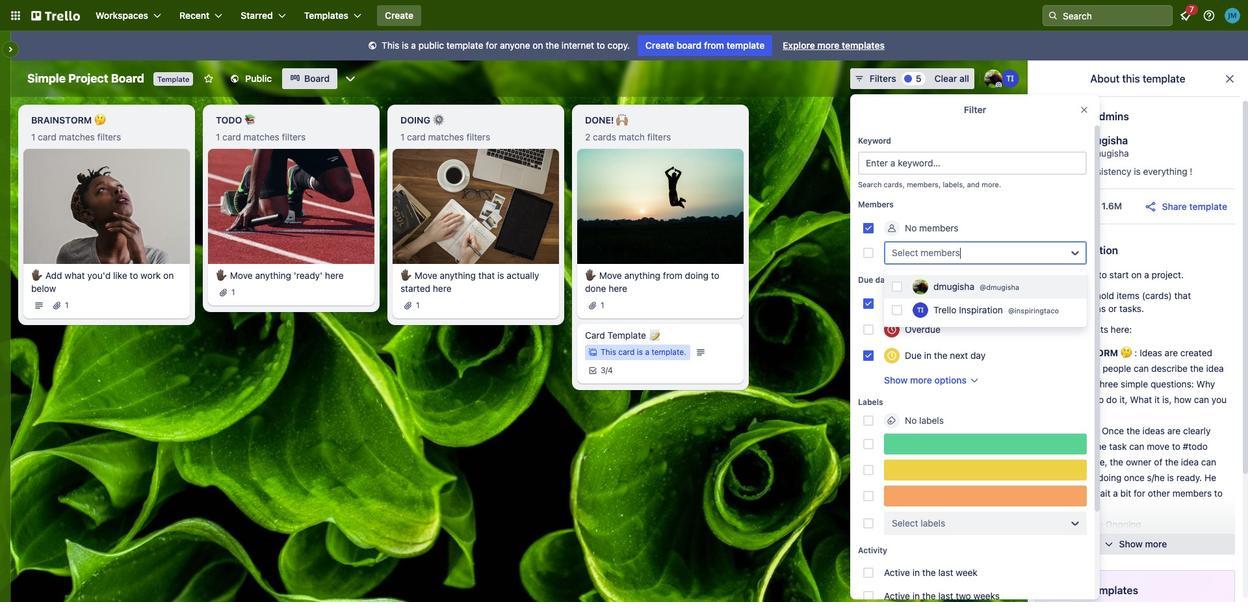 Task type: locate. For each thing, give the bounding box(es) containing it.
0 vertical spatial 4
[[1084, 324, 1089, 335]]

recent
[[180, 10, 210, 21]]

here:
[[1111, 324, 1132, 335]]

color: green, title: none element
[[884, 434, 1087, 455]]

here
[[325, 270, 344, 281], [433, 283, 452, 294], [609, 283, 628, 294]]

dmugisha
[[1080, 135, 1128, 146], [934, 281, 975, 292]]

1 vertical spatial that
[[1175, 290, 1191, 301]]

more.
[[982, 180, 1002, 189]]

a left public on the top of the page
[[411, 40, 416, 51]]

select for select labels
[[892, 518, 919, 529]]

workspaces button
[[88, 5, 169, 26]]

1 select from the top
[[892, 247, 919, 258]]

todo down the public button
[[216, 114, 242, 126]]

1 vertical spatial create
[[646, 40, 674, 51]]

0 vertical spatial labels
[[920, 415, 944, 426]]

0 horizontal spatial doing
[[401, 114, 430, 126]]

select up active in the last week
[[892, 518, 919, 529]]

card inside 'brainstorm 🤔 1 card matches filters'
[[38, 131, 56, 142]]

filters inside done! 🙌🏽 2 cards match filters
[[647, 131, 671, 142]]

no for no members
[[905, 222, 917, 233]]

matches down brainstorm 🤔 text field
[[59, 131, 95, 142]]

active for active in the last two weeks
[[884, 590, 910, 602]]

that down project.
[[1175, 290, 1191, 301]]

2 filters from the left
[[282, 131, 306, 142]]

0 horizontal spatial on
[[163, 270, 174, 281]]

are
[[1068, 324, 1081, 335], [1165, 347, 1178, 358], [1168, 425, 1181, 436]]

0 vertical spatial show
[[884, 375, 908, 386]]

0 vertical spatial that
[[478, 270, 495, 281]]

1 horizontal spatial move
[[1147, 441, 1170, 452]]

more right explore
[[818, 40, 840, 51]]

the inside : ideas are created here. here people can describe the idea following three simple questions: why you wish to do it, what it is, how can you do it.
[[1191, 363, 1204, 374]]

0 horizontal spatial board
[[111, 72, 144, 85]]

1 horizontal spatial simple
[[1041, 269, 1070, 280]]

move
[[1147, 441, 1170, 452], [1057, 472, 1079, 483]]

1 vertical spatial last
[[939, 590, 954, 602]]

matches inside todo 📚 1 card matches filters
[[244, 131, 280, 142]]

0 horizontal spatial board
[[677, 40, 702, 51]]

are up describe on the right bottom of the page
[[1165, 347, 1178, 358]]

a down 📝
[[645, 347, 650, 357]]

project
[[68, 72, 108, 85]]

star or unstar board image
[[204, 73, 214, 84]]

a
[[411, 40, 416, 51], [1145, 269, 1150, 280], [645, 347, 650, 357], [1113, 488, 1118, 499]]

0 horizontal spatial 📚
[[244, 114, 256, 126]]

starred button
[[233, 5, 294, 26]]

2 vertical spatial in
[[913, 590, 920, 602]]

board for create
[[677, 40, 702, 51]]

1 horizontal spatial template
[[608, 329, 646, 341]]

1 horizontal spatial doing
[[1057, 519, 1087, 530]]

0 horizontal spatial dmugisha @dmugisha
[[934, 281, 1020, 292]]

1 horizontal spatial that
[[1175, 290, 1191, 301]]

🤔 for brainstorm 🤔
[[1121, 347, 1133, 358]]

ideas inside each list can hold items (cards) that represent ideas or tasks.
[[1084, 303, 1106, 314]]

todo 📚
[[1057, 425, 1097, 436]]

this
[[1123, 73, 1140, 85]]

1 matches from the left
[[59, 131, 95, 142]]

1 horizontal spatial dmugisha @dmugisha
[[1080, 135, 1129, 159]]

done! down join.
[[1057, 535, 1086, 546]]

create inside button
[[385, 10, 414, 21]]

0 vertical spatial in
[[924, 350, 932, 361]]

1 filters from the left
[[97, 131, 121, 142]]

filters down todo 📚 text box
[[282, 131, 306, 142]]

members for no members
[[920, 222, 959, 233]]

people
[[1103, 363, 1132, 374]]

consistency
[[1080, 166, 1132, 177]]

templates right "related"
[[1089, 585, 1139, 596]]

trello inspiration (inspiringtaco) image
[[1001, 70, 1020, 88]]

can right list
[[1079, 290, 1094, 301]]

once
[[1124, 472, 1145, 483]]

move down stage.
[[1057, 472, 1079, 483]]

in
[[924, 350, 932, 361], [913, 567, 920, 578], [913, 590, 920, 602]]

@dmugisha down dmugisha link
[[1080, 148, 1129, 159]]

0 vertical spatial members
[[920, 222, 959, 233]]

1 vertical spatial todo
[[1057, 425, 1083, 436]]

card inside todo 📚 1 card matches filters
[[222, 131, 241, 142]]

three
[[1097, 378, 1119, 390]]

1 vertical spatial 🙌🏽
[[1088, 535, 1100, 546]]

dmugisha (dmugisha) image
[[985, 70, 1003, 88], [1040, 135, 1072, 168]]

last left the week
[[939, 567, 954, 578]]

0 horizontal spatial 🙌🏽
[[617, 114, 628, 126]]

doing inside the doing ⚙️ 1 card matches filters
[[401, 114, 430, 126]]

ideas down it
[[1143, 425, 1165, 436]]

here inside ✋🏿 move anything that is actually started here
[[433, 283, 452, 294]]

0 horizontal spatial do
[[1057, 410, 1067, 421]]

card down brainstorm 🤔 text field
[[38, 131, 56, 142]]

0 horizontal spatial ideas
[[1084, 303, 1106, 314]]

explore more templates
[[783, 40, 885, 51]]

ideas
[[1140, 347, 1163, 358]]

3 anything from the left
[[625, 270, 661, 281]]

dmugisha down admins
[[1080, 135, 1128, 146]]

brainstorm inside 'brainstorm 🤔 1 card matches filters'
[[31, 114, 92, 126]]

do
[[1107, 394, 1117, 405], [1057, 410, 1067, 421]]

⚙️ inside the doing ⚙️ 1 card matches filters
[[433, 114, 444, 126]]

dmugisha (dmugisha) image right 'all' at top right
[[985, 70, 1003, 88]]

due left date
[[858, 275, 874, 285]]

todo inside todo 📚 1 card matches filters
[[216, 114, 242, 126]]

board
[[111, 72, 144, 85], [304, 73, 330, 84], [1062, 111, 1091, 122]]

1 horizontal spatial for
[[1134, 488, 1146, 499]]

dmugisha (dmugisha) image left dmugisha link
[[1040, 135, 1072, 168]]

0 vertical spatial dmugisha @dmugisha
[[1080, 135, 1129, 159]]

2 matches from the left
[[244, 131, 280, 142]]

are right there
[[1068, 324, 1081, 335]]

done! 🙌🏽 2 cards match filters
[[585, 114, 671, 142]]

doing for doing ⚙️ : ongoing done! 🙌🏽 : finished
[[1057, 519, 1087, 530]]

done! inside doing ⚙️ : ongoing done! 🙌🏽 : finished
[[1057, 535, 1086, 546]]

todo 📚 1 card matches filters
[[216, 114, 306, 142]]

📚 left once
[[1085, 425, 1097, 436]]

the right the of
[[1165, 456, 1179, 468]]

card for todo 📚 1 card matches filters
[[222, 131, 241, 142]]

is inside ✋🏿 move anything that is actually started here
[[498, 270, 504, 281]]

members up the select members
[[920, 222, 959, 233]]

todo for todo 📚 1 card matches filters
[[216, 114, 242, 126]]

2 active from the top
[[884, 590, 910, 602]]

simple inside the simple project board text box
[[27, 72, 66, 85]]

no down dmugisha (dmugisha) icon
[[905, 298, 917, 309]]

0 horizontal spatial todo
[[216, 114, 242, 126]]

finished
[[1105, 535, 1140, 546]]

1 horizontal spatial ideas
[[1143, 425, 1165, 436]]

create board from template link
[[638, 35, 773, 56]]

filters down done! 🙌🏽 text box
[[647, 131, 671, 142]]

active down active in the last week
[[884, 590, 910, 602]]

do left it,
[[1107, 394, 1117, 405]]

the left the next
[[934, 350, 948, 361]]

in up the active in the last two weeks on the right bottom of page
[[913, 567, 920, 578]]

are left "clearly"
[[1168, 425, 1181, 436]]

ideas
[[1084, 303, 1106, 314], [1143, 425, 1165, 436]]

🤔 for brainstorm 🤔 1 card matches filters
[[94, 114, 106, 126]]

/
[[606, 365, 608, 375]]

card
[[585, 329, 605, 341]]

represent
[[1041, 303, 1081, 314]]

can inside each list can hold items (cards) that represent ideas or tasks.
[[1079, 290, 1094, 301]]

filters for brainstorm 🤔 1 card matches filters
[[97, 131, 121, 142]]

show down ongoing
[[1119, 538, 1143, 549]]

📚 inside todo 📚 1 card matches filters
[[244, 114, 256, 126]]

idea up why at the bottom right of page
[[1207, 363, 1224, 374]]

2 ✋🏿 from the left
[[216, 270, 228, 281]]

related
[[1050, 585, 1087, 596]]

on right work
[[163, 270, 174, 281]]

no up the select members
[[905, 222, 917, 233]]

todo up 'defined,' on the bottom of page
[[1057, 425, 1083, 436]]

0 horizontal spatial done!
[[585, 114, 614, 126]]

weeks
[[974, 590, 1000, 602]]

card template 📝
[[585, 329, 661, 341]]

2 horizontal spatial anything
[[625, 270, 661, 281]]

7 notifications image
[[1178, 8, 1194, 23]]

1 horizontal spatial on
[[533, 40, 543, 51]]

to inside ✋🏿 move anything from doing to done here
[[711, 270, 720, 281]]

matches for ⚙️
[[428, 131, 464, 142]]

1 vertical spatial this
[[601, 347, 616, 357]]

1 vertical spatial for
[[1134, 488, 1146, 499]]

🤔 inside 'brainstorm 🤔 1 card matches filters'
[[94, 114, 106, 126]]

0 vertical spatial todo
[[216, 114, 242, 126]]

this right 'sm' "icon"
[[382, 40, 400, 51]]

0 vertical spatial are
[[1068, 324, 1081, 335]]

that left actually
[[478, 270, 495, 281]]

templates
[[304, 10, 349, 21]]

anything inside ✋🏿 move anything from doing to done here
[[625, 270, 661, 281]]

public
[[245, 73, 272, 84]]

0 vertical spatial more
[[818, 40, 840, 51]]

for
[[486, 40, 498, 51], [1134, 488, 1146, 499]]

1 active from the top
[[884, 567, 910, 578]]

✋🏿 inside ✋🏿 move anything from doing to done here
[[585, 270, 597, 281]]

card inside the doing ⚙️ 1 card matches filters
[[407, 131, 426, 142]]

0 vertical spatial 🙌🏽
[[617, 114, 628, 126]]

✋🏿 move anything 'ready' here
[[216, 270, 344, 281]]

0 horizontal spatial simple
[[27, 72, 66, 85]]

0 horizontal spatial brainstorm
[[31, 114, 92, 126]]

ideas inside : once the ideas are clearly defined, the task can move to #todo stage. here, the owner of the idea can move to #doing once s/he is ready. he can also wait a bit for other members to join.
[[1143, 425, 1165, 436]]

select labels
[[892, 518, 946, 529]]

1
[[31, 131, 35, 142], [216, 131, 220, 142], [401, 131, 405, 142], [231, 287, 235, 297], [65, 300, 69, 310], [416, 300, 420, 310], [601, 300, 604, 310]]

is,
[[1163, 394, 1172, 405]]

this member is an admin of this board. image
[[996, 82, 1002, 88]]

2 anything from the left
[[440, 270, 476, 281]]

show up the "no labels"
[[884, 375, 908, 386]]

matches
[[59, 131, 95, 142], [244, 131, 280, 142], [428, 131, 464, 142]]

color: orange, title: none element
[[884, 486, 1087, 507]]

3 ✋🏿 from the left
[[401, 270, 412, 281]]

1 vertical spatial no
[[905, 298, 917, 309]]

board for board admins
[[1062, 111, 1091, 122]]

0 horizontal spatial this
[[382, 40, 400, 51]]

✋🏿 inside ✋🏿 move anything 'ready' here link
[[216, 270, 228, 281]]

2 vertical spatial more
[[1145, 538, 1168, 549]]

filters down doing ⚙️ text box
[[467, 131, 490, 142]]

move for ✋🏿 move anything from doing to done here
[[599, 270, 622, 281]]

2 horizontal spatial more
[[1145, 538, 1168, 549]]

last
[[939, 567, 954, 578], [939, 590, 954, 602]]

4 filters from the left
[[647, 131, 671, 142]]

on inside ✋🏿 add what you'd like to work on below
[[163, 270, 174, 281]]

can up join.
[[1057, 488, 1072, 499]]

0 vertical spatial last
[[939, 567, 954, 578]]

to right the like
[[130, 270, 138, 281]]

matches inside 'brainstorm 🤔 1 card matches filters'
[[59, 131, 95, 142]]

1 vertical spatial ⚙️
[[1089, 519, 1101, 530]]

: left once
[[1097, 425, 1100, 436]]

1 vertical spatial are
[[1165, 347, 1178, 358]]

labels for no labels
[[920, 415, 944, 426]]

brainstorm down the simple project board text box
[[31, 114, 92, 126]]

here right the 'ready'
[[325, 270, 344, 281]]

🤔 up people
[[1121, 347, 1133, 358]]

'ready'
[[294, 270, 323, 281]]

ideas down 'hold'
[[1084, 303, 1106, 314]]

0 vertical spatial this
[[382, 40, 400, 51]]

0 vertical spatial no
[[905, 222, 917, 233]]

0 horizontal spatial template
[[157, 75, 189, 83]]

0 horizontal spatial show
[[884, 375, 908, 386]]

join.
[[1057, 503, 1074, 514]]

dmugisha @dmugisha up inspiration
[[934, 281, 1020, 292]]

0 vertical spatial active
[[884, 567, 910, 578]]

0 horizontal spatial from
[[663, 270, 683, 281]]

why
[[1197, 378, 1216, 390]]

no dates
[[905, 298, 943, 309]]

jeremy miller (jeremymiller198) image
[[1225, 8, 1241, 23]]

close popover image
[[1079, 105, 1090, 115]]

0 vertical spatial create
[[385, 10, 414, 21]]

create board from template
[[646, 40, 765, 51]]

here right done
[[609, 283, 628, 294]]

matches inside the doing ⚙️ 1 card matches filters
[[428, 131, 464, 142]]

2 horizontal spatial here
[[609, 283, 628, 294]]

#doing
[[1093, 472, 1122, 483]]

3
[[601, 365, 606, 375]]

matches for 🤔
[[59, 131, 95, 142]]

to inside ✋🏿 add what you'd like to work on below
[[130, 270, 138, 281]]

from
[[704, 40, 724, 51], [663, 270, 683, 281]]

active down activity
[[884, 567, 910, 578]]

DOING ⚙️ text field
[[393, 110, 559, 131]]

1 horizontal spatial 🤔
[[1121, 347, 1133, 358]]

1 horizontal spatial done!
[[1057, 535, 1086, 546]]

2 last from the top
[[939, 590, 954, 602]]

explore more templates link
[[775, 35, 893, 56]]

filters inside todo 📚 1 card matches filters
[[282, 131, 306, 142]]

last for week
[[939, 567, 954, 578]]

templates up "filters"
[[842, 40, 885, 51]]

idea inside : ideas are created here. here people can describe the idea following three simple questions: why you wish to do it, what it is, how can you do it.
[[1207, 363, 1224, 374]]

🙌🏽 inside done! 🙌🏽 2 cards match filters
[[617, 114, 628, 126]]

labels down show more options button
[[920, 415, 944, 426]]

0 horizontal spatial create
[[385, 10, 414, 21]]

due for due date
[[858, 275, 874, 285]]

0 horizontal spatial that
[[478, 270, 495, 281]]

the down created
[[1191, 363, 1204, 374]]

Enter a keyword… text field
[[858, 152, 1087, 175]]

1 vertical spatial board
[[1072, 269, 1096, 280]]

primary element
[[0, 0, 1249, 31]]

here
[[1080, 363, 1101, 374]]

inspiration
[[959, 304, 1003, 315]]

workspaces
[[96, 10, 148, 21]]

1 vertical spatial brainstorm
[[1057, 347, 1119, 358]]

on right start
[[1132, 269, 1142, 280]]

✋🏿 inside ✋🏿 add what you'd like to work on below
[[31, 270, 43, 281]]

1 horizontal spatial 📚
[[1085, 425, 1097, 436]]

in for due in the next day
[[924, 350, 932, 361]]

1 horizontal spatial 4
[[1084, 324, 1089, 335]]

0 vertical spatial ideas
[[1084, 303, 1106, 314]]

1 vertical spatial 🤔
[[1121, 347, 1133, 358]]

members down ready.
[[1173, 488, 1212, 499]]

2 move from the left
[[415, 270, 437, 281]]

1 horizontal spatial board
[[1072, 269, 1096, 280]]

brainstorm for brainstorm 🤔 1 card matches filters
[[31, 114, 92, 126]]

📚 down the public button
[[244, 114, 256, 126]]

: left "ideas"
[[1135, 347, 1138, 358]]

brainstorm 🤔 1 card matches filters
[[31, 114, 121, 142]]

last left two
[[939, 590, 954, 602]]

show inside button
[[1119, 538, 1143, 549]]

1 horizontal spatial brainstorm
[[1057, 347, 1119, 358]]

are inside : ideas are created here. here people can describe the idea following three simple questions: why you wish to do it, what it is, how can you do it.
[[1165, 347, 1178, 358]]

✋🏿 move anything 'ready' here link
[[216, 269, 367, 282]]

🙌🏽 left the finished
[[1088, 535, 1100, 546]]

1 horizontal spatial from
[[704, 40, 724, 51]]

template inside create board from template link
[[727, 40, 765, 51]]

template left star or unstar board icon
[[157, 75, 189, 83]]

of
[[1154, 456, 1163, 468]]

2 select from the top
[[892, 518, 919, 529]]

in down active in the last week
[[913, 590, 920, 602]]

select up date
[[892, 247, 919, 258]]

1 horizontal spatial matches
[[244, 131, 280, 142]]

1 vertical spatial members
[[921, 247, 960, 258]]

⚙️ inside doing ⚙️ : ongoing done! 🙌🏽 : finished
[[1089, 519, 1101, 530]]

is left actually
[[498, 270, 504, 281]]

4 right 3
[[608, 365, 613, 375]]

1 horizontal spatial idea
[[1207, 363, 1224, 374]]

you'd
[[87, 270, 111, 281]]

1 you from the left
[[1057, 394, 1072, 405]]

here inside ✋🏿 move anything from doing to done here
[[609, 283, 628, 294]]

anything inside ✋🏿 move anything that is actually started here
[[440, 270, 476, 281]]

Search field
[[1059, 6, 1172, 25]]

dmugisha up the trello
[[934, 281, 975, 292]]

@dmugisha up trello inspiration @inspiringtaco
[[980, 283, 1020, 291]]

anyone
[[500, 40, 530, 51]]

filters for done! 🙌🏽 2 cards match filters
[[647, 131, 671, 142]]

2 no from the top
[[905, 298, 917, 309]]

clear
[[935, 73, 957, 84]]

✋🏿 for ✋🏿 add what you'd like to work on below
[[31, 270, 43, 281]]

0 vertical spatial board
[[677, 40, 702, 51]]

clear all button
[[930, 68, 975, 89]]

1 horizontal spatial board
[[304, 73, 330, 84]]

0 horizontal spatial dmugisha
[[934, 281, 975, 292]]

4 left the lists
[[1084, 324, 1089, 335]]

0 horizontal spatial due
[[858, 275, 874, 285]]

3 move from the left
[[599, 270, 622, 281]]

move up the of
[[1147, 441, 1170, 452]]

0 horizontal spatial more
[[818, 40, 840, 51]]

members inside : once the ideas are clearly defined, the task can move to #todo stage. here, the owner of the idea can move to #doing once s/he is ready. he can also wait a bit for other members to join.
[[1173, 488, 1212, 499]]

wait
[[1094, 488, 1111, 499]]

to left #todo
[[1172, 441, 1181, 452]]

move inside ✋🏿 move anything that is actually started here
[[415, 270, 437, 281]]

done! inside done! 🙌🏽 2 cards match filters
[[585, 114, 614, 126]]

1 horizontal spatial todo
[[1057, 425, 1083, 436]]

how
[[1175, 394, 1192, 405]]

1 ✋🏿 from the left
[[31, 270, 43, 281]]

the down task
[[1110, 456, 1124, 468]]

0 horizontal spatial 4
[[608, 365, 613, 375]]

3 filters from the left
[[467, 131, 490, 142]]

can up the 'owner'
[[1130, 441, 1145, 452]]

about
[[1091, 73, 1120, 85]]

matches down doing ⚙️ text box
[[428, 131, 464, 142]]

move inside ✋🏿 move anything from doing to done here
[[599, 270, 622, 281]]

in for active in the last week
[[913, 567, 920, 578]]

0 horizontal spatial anything
[[255, 270, 291, 281]]

back to home image
[[31, 5, 80, 26]]

simple
[[27, 72, 66, 85], [1041, 269, 1070, 280]]

work
[[141, 270, 161, 281]]

✋🏿 inside ✋🏿 move anything that is actually started here
[[401, 270, 412, 281]]

templates button
[[296, 5, 369, 26]]

idea up ready.
[[1181, 456, 1199, 468]]

✋🏿 for ✋🏿 move anything 'ready' here
[[216, 270, 228, 281]]

doing
[[685, 270, 709, 281]]

board right the project
[[111, 72, 144, 85]]

0 vertical spatial idea
[[1207, 363, 1224, 374]]

more inside button
[[910, 375, 932, 386]]

show inside button
[[884, 375, 908, 386]]

in up show more options
[[924, 350, 932, 361]]

✋🏿 move anything from doing to done here
[[585, 270, 720, 294]]

0 vertical spatial doing
[[401, 114, 430, 126]]

share template
[[1162, 201, 1228, 212]]

📚 for todo 📚
[[1085, 425, 1097, 436]]

doing ⚙️ 1 card matches filters
[[401, 114, 490, 142]]

1 anything from the left
[[255, 270, 291, 281]]

template left explore
[[727, 40, 765, 51]]

can up "simple"
[[1134, 363, 1149, 374]]

0 horizontal spatial ⚙️
[[433, 114, 444, 126]]

you down why at the bottom right of page
[[1212, 394, 1227, 405]]

doing inside doing ⚙️ : ongoing done! 🙌🏽 : finished
[[1057, 519, 1087, 530]]

board left customize views icon
[[304, 73, 330, 84]]

week
[[956, 567, 978, 578]]

is right the s/he
[[1168, 472, 1174, 483]]

select for select members
[[892, 247, 919, 258]]

1 vertical spatial in
[[913, 567, 920, 578]]

more left options
[[910, 375, 932, 386]]

template up this card is a template.
[[608, 329, 646, 341]]

here for ✋🏿 move anything from doing to done here
[[609, 283, 628, 294]]

move inside ✋🏿 move anything 'ready' here link
[[230, 270, 253, 281]]

1 horizontal spatial due
[[905, 350, 922, 361]]

4 ✋🏿 from the left
[[585, 270, 597, 281]]

board inside board link
[[304, 73, 330, 84]]

on for ✋🏿 add what you'd like to work on below
[[163, 270, 174, 281]]

filters inside the doing ⚙️ 1 card matches filters
[[467, 131, 490, 142]]

on right anyone
[[533, 40, 543, 51]]

hold
[[1096, 290, 1115, 301]]

ready.
[[1177, 472, 1202, 483]]

🤔
[[94, 114, 106, 126], [1121, 347, 1133, 358]]

1 move from the left
[[230, 270, 253, 281]]

0 vertical spatial select
[[892, 247, 919, 258]]

4 for are
[[1084, 324, 1089, 335]]

simple board to start on a project.
[[1041, 269, 1184, 280]]

1 horizontal spatial move
[[415, 270, 437, 281]]

1 vertical spatial do
[[1057, 410, 1067, 421]]

3 no from the top
[[905, 415, 917, 426]]

1 horizontal spatial do
[[1107, 394, 1117, 405]]

activity
[[858, 546, 888, 555]]

1 vertical spatial doing
[[1057, 519, 1087, 530]]

1 vertical spatial idea
[[1181, 456, 1199, 468]]

card down doing ⚙️ text box
[[407, 131, 426, 142]]

anything for that
[[440, 270, 476, 281]]

1 last from the top
[[939, 567, 954, 578]]

due up show more options
[[905, 350, 922, 361]]

to right doing at the right of the page
[[711, 270, 720, 281]]

🙌🏽 up match
[[617, 114, 628, 126]]

1 vertical spatial move
[[1057, 472, 1079, 483]]

for inside : once the ideas are clearly defined, the task can move to #todo stage. here, the owner of the idea can move to #doing once s/he is ready. he can also wait a bit for other members to join.
[[1134, 488, 1146, 499]]

0 horizontal spatial 🤔
[[94, 114, 106, 126]]

trello inspiration (inspiringtaco) image
[[913, 302, 929, 318]]

3 matches from the left
[[428, 131, 464, 142]]

card for brainstorm 🤔 1 card matches filters
[[38, 131, 56, 142]]

1 horizontal spatial show
[[1119, 538, 1143, 549]]

that inside ✋🏿 move anything that is actually started here
[[478, 270, 495, 281]]

to
[[597, 40, 605, 51], [1099, 269, 1107, 280], [130, 270, 138, 281], [711, 270, 720, 281], [1096, 394, 1104, 405], [1172, 441, 1181, 452], [1082, 472, 1090, 483], [1215, 488, 1223, 499]]

card down card template 📝
[[619, 347, 635, 357]]

1 no from the top
[[905, 222, 917, 233]]

matches for 📚
[[244, 131, 280, 142]]

create
[[385, 10, 414, 21], [646, 40, 674, 51]]

board inside create board from template link
[[677, 40, 702, 51]]

1 vertical spatial done!
[[1057, 535, 1086, 546]]

this for this is a public template for anyone on the internet to copy.
[[382, 40, 400, 51]]

simple up each
[[1041, 269, 1070, 280]]

filters inside 'brainstorm 🤔 1 card matches filters'
[[97, 131, 121, 142]]



Task type: vqa. For each thing, say whether or not it's contained in the screenshot.


Task type: describe. For each thing, give the bounding box(es) containing it.
dmugisha link
[[1080, 135, 1128, 146]]

1 horizontal spatial templates
[[1089, 585, 1139, 596]]

doing for doing ⚙️ 1 card matches filters
[[401, 114, 430, 126]]

this is a public template for anyone on the internet to copy.
[[382, 40, 630, 51]]

members,
[[907, 180, 941, 189]]

filter
[[964, 104, 987, 115]]

is left everything
[[1134, 166, 1141, 177]]

card template 📝 link
[[585, 329, 736, 342]]

Board name text field
[[21, 68, 151, 89]]

started
[[401, 283, 431, 294]]

anything for 'ready'
[[255, 270, 291, 281]]

last for two
[[939, 590, 954, 602]]

members
[[858, 200, 894, 209]]

that inside each list can hold items (cards) that represent ideas or tasks.
[[1175, 290, 1191, 301]]

project.
[[1152, 269, 1184, 280]]

more for options
[[910, 375, 932, 386]]

brainstorm for brainstorm 🤔
[[1057, 347, 1119, 358]]

ongoing
[[1106, 519, 1142, 530]]

the left internet
[[546, 40, 559, 51]]

board for simple
[[1072, 269, 1096, 280]]

✋🏿 move anything that is actually started here
[[401, 270, 539, 294]]

dates
[[920, 298, 943, 309]]

this for this card is a template.
[[601, 347, 616, 357]]

color: yellow, title: none element
[[884, 460, 1087, 481]]

filters for doing ⚙️ 1 card matches filters
[[467, 131, 490, 142]]

can up he on the right of page
[[1202, 456, 1217, 468]]

create for create
[[385, 10, 414, 21]]

to down he on the right of page
[[1215, 488, 1223, 499]]

labels for select labels
[[921, 518, 946, 529]]

clearly
[[1184, 425, 1211, 436]]

⚙️ for matches
[[433, 114, 444, 126]]

TODO 📚 text field
[[208, 110, 375, 131]]

sm image
[[366, 40, 379, 53]]

on for this is a public template for anyone on the internet to copy.
[[533, 40, 543, 51]]

share
[[1162, 201, 1187, 212]]

labels,
[[943, 180, 965, 189]]

here.
[[1057, 363, 1078, 374]]

no for no dates
[[905, 298, 917, 309]]

a inside : once the ideas are clearly defined, the task can move to #todo stage. here, the owner of the idea can move to #doing once s/he is ready. he can also wait a bit for other members to join.
[[1113, 488, 1118, 499]]

two
[[956, 590, 971, 602]]

template inside 'share template' "button"
[[1190, 201, 1228, 212]]

move for ✋🏿 move anything 'ready' here
[[230, 270, 253, 281]]

2 horizontal spatial on
[[1132, 269, 1142, 280]]

to inside : ideas are created here. here people can describe the idea following three simple questions: why you wish to do it, what it is, how can you do it.
[[1096, 394, 1104, 405]]

the right once
[[1127, 425, 1141, 436]]

s/he
[[1147, 472, 1165, 483]]

more inside button
[[1145, 538, 1168, 549]]

0 horizontal spatial move
[[1057, 472, 1079, 483]]

0 vertical spatial dmugisha (dmugisha) image
[[985, 70, 1003, 88]]

keyword
[[858, 136, 892, 146]]

explore
[[783, 40, 815, 51]]

1 vertical spatial dmugisha (dmugisha) image
[[1040, 135, 1072, 168]]

overdue
[[905, 324, 941, 335]]

create for create board from template
[[646, 40, 674, 51]]

template right public on the top of the page
[[447, 40, 484, 51]]

no for no labels
[[905, 415, 917, 426]]

describe
[[1152, 363, 1188, 374]]

1.6m
[[1102, 200, 1123, 211]]

show for show more
[[1119, 538, 1143, 549]]

public
[[419, 40, 444, 51]]

is inside : once the ideas are clearly defined, the task can move to #todo stage. here, the owner of the idea can move to #doing once s/he is ready. he can also wait a bit for other members to join.
[[1168, 472, 1174, 483]]

0 vertical spatial template
[[157, 75, 189, 83]]

search
[[858, 180, 882, 189]]

cards,
[[884, 180, 905, 189]]

more for templates
[[818, 40, 840, 51]]

can down why at the bottom right of page
[[1194, 394, 1210, 405]]

template right this
[[1143, 73, 1186, 85]]

0 horizontal spatial for
[[486, 40, 498, 51]]

show more options button
[[884, 374, 980, 387]]

1 vertical spatial dmugisha
[[934, 281, 975, 292]]

!
[[1190, 166, 1193, 177]]

the up here,
[[1094, 441, 1107, 452]]

select members
[[892, 247, 960, 258]]

: left the finished
[[1100, 535, 1103, 546]]

🙌🏽 inside doing ⚙️ : ongoing done! 🙌🏽 : finished
[[1088, 535, 1100, 546]]

5
[[916, 73, 922, 84]]

idea inside : once the ideas are clearly defined, the task can move to #todo stage. here, the owner of the idea can move to #doing once s/he is ready. he can also wait a bit for other members to join.
[[1181, 456, 1199, 468]]

it
[[1155, 394, 1160, 405]]

simple
[[1121, 378, 1149, 390]]

📚 for todo 📚 1 card matches filters
[[244, 114, 256, 126]]

✋🏿 for ✋🏿 move anything that is actually started here
[[401, 270, 412, 281]]

0 vertical spatial from
[[704, 40, 724, 51]]

is down card template 📝
[[637, 347, 643, 357]]

task
[[1110, 441, 1127, 452]]

simple for simple project board
[[27, 72, 66, 85]]

here,
[[1085, 456, 1108, 468]]

4 for /
[[608, 365, 613, 375]]

list
[[1064, 290, 1076, 301]]

dmugisha (dmugisha) image
[[913, 279, 929, 295]]

other
[[1148, 488, 1170, 499]]

starred
[[241, 10, 273, 21]]

anything for from
[[625, 270, 661, 281]]

0 horizontal spatial here
[[325, 270, 344, 281]]

✋🏿 add what you'd like to work on below
[[31, 270, 174, 294]]

card for doing ⚙️ 1 card matches filters
[[407, 131, 426, 142]]

in for active in the last two weeks
[[913, 590, 920, 602]]

1 horizontal spatial dmugisha
[[1080, 135, 1128, 146]]

day
[[971, 350, 986, 361]]

0 vertical spatial move
[[1147, 441, 1170, 452]]

board link
[[282, 68, 338, 89]]

to up also
[[1082, 472, 1090, 483]]

what
[[1130, 394, 1152, 405]]

are inside : once the ideas are clearly defined, the task can move to #todo stage. here, the owner of the idea can move to #doing once s/he is ready. he can also wait a bit for other members to join.
[[1168, 425, 1181, 436]]

a left project.
[[1145, 269, 1150, 280]]

✋🏿 for ✋🏿 move anything from doing to done here
[[585, 270, 597, 281]]

what
[[65, 270, 85, 281]]

it,
[[1120, 394, 1128, 405]]

the down active in the last week
[[923, 590, 936, 602]]

no members
[[905, 222, 959, 233]]

simple for simple board to start on a project.
[[1041, 269, 1070, 280]]

: inside : ideas are created here. here people can describe the idea following three simple questions: why you wish to do it, what it is, how can you do it.
[[1135, 347, 1138, 358]]

here for ✋🏿 move anything that is actually started here
[[433, 283, 452, 294]]

1 inside 'brainstorm 🤔 1 card matches filters'
[[31, 131, 35, 142]]

2 you from the left
[[1212, 394, 1227, 405]]

all
[[960, 73, 970, 84]]

due date
[[858, 275, 893, 285]]

the up the active in the last two weeks on the right bottom of page
[[923, 567, 936, 578]]

1 vertical spatial dmugisha @dmugisha
[[934, 281, 1020, 292]]

copy.
[[608, 40, 630, 51]]

(cards)
[[1142, 290, 1172, 301]]

customize views image
[[344, 72, 357, 85]]

labels
[[858, 397, 883, 407]]

trello inspiration @inspiringtaco
[[934, 304, 1059, 315]]

is left public on the top of the page
[[402, 40, 409, 51]]

filters for todo 📚 1 card matches filters
[[282, 131, 306, 142]]

or
[[1109, 303, 1117, 314]]

BRAINSTORM 🤔 text field
[[23, 110, 190, 131]]

open information menu image
[[1203, 9, 1216, 22]]

⚙️ for done!
[[1089, 519, 1101, 530]]

add
[[45, 270, 62, 281]]

: once the ideas are clearly defined, the task can move to #todo stage. here, the owner of the idea can move to #doing once s/he is ready. he can also wait a bit for other members to join.
[[1057, 425, 1223, 514]]

about this template
[[1091, 73, 1186, 85]]

from inside ✋🏿 move anything from doing to done here
[[663, 270, 683, 281]]

move for ✋🏿 move anything that is actually started here
[[415, 270, 437, 281]]

simple project board
[[27, 72, 144, 85]]

following
[[1057, 378, 1094, 390]]

: ideas are created here. here people can describe the idea following three simple questions: why you wish to do it, what it is, how can you do it.
[[1057, 347, 1227, 421]]

admins
[[1094, 111, 1129, 122]]

due for due in the next day
[[905, 350, 922, 361]]

each
[[1041, 290, 1062, 301]]

once
[[1102, 425, 1124, 436]]

create button
[[377, 5, 421, 26]]

search image
[[1048, 10, 1059, 21]]

✋🏿 move anything from doing to done here link
[[585, 269, 736, 295]]

options
[[935, 375, 967, 386]]

DONE! 🙌🏽 text field
[[577, 110, 744, 131]]

show for show more options
[[884, 375, 908, 386]]

like
[[113, 270, 127, 281]]

board inside the simple project board text box
[[111, 72, 144, 85]]

members for select members
[[921, 247, 960, 258]]

it.
[[1070, 410, 1078, 421]]

0 vertical spatial templates
[[842, 40, 885, 51]]

: inside : once the ideas are clearly defined, the task can move to #todo stage. here, the owner of the idea can move to #doing once s/he is ready. he can also wait a bit for other members to join.
[[1097, 425, 1100, 436]]

board for board
[[304, 73, 330, 84]]

no labels
[[905, 415, 944, 426]]

each list can hold items (cards) that represent ideas or tasks.
[[1041, 290, 1191, 314]]

there
[[1041, 324, 1065, 335]]

show more
[[1119, 538, 1168, 549]]

due in the next day
[[905, 350, 986, 361]]

: left ongoing
[[1101, 519, 1104, 530]]

stage.
[[1057, 456, 1083, 468]]

cards
[[593, 131, 616, 142]]

trello
[[934, 304, 957, 315]]

1 vertical spatial template
[[608, 329, 646, 341]]

to left start
[[1099, 269, 1107, 280]]

to left copy.
[[597, 40, 605, 51]]

1 inside todo 📚 1 card matches filters
[[216, 131, 220, 142]]

filters
[[870, 73, 897, 84]]

1 horizontal spatial @dmugisha
[[1080, 148, 1129, 159]]

1 inside the doing ⚙️ 1 card matches filters
[[401, 131, 405, 142]]

active for active in the last week
[[884, 567, 910, 578]]

1 vertical spatial @dmugisha
[[980, 283, 1020, 291]]

todo for todo 📚
[[1057, 425, 1083, 436]]



